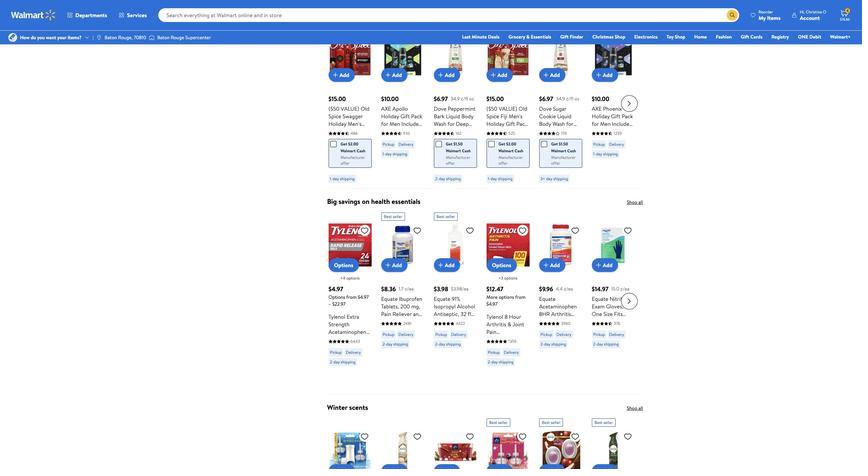 Task type: locate. For each thing, give the bounding box(es) containing it.
options
[[347, 276, 360, 281], [504, 276, 518, 281], [499, 294, 514, 301]]

dove
[[434, 105, 447, 113], [539, 105, 552, 113]]

2 horizontal spatial spray,
[[592, 143, 606, 151]]

1 vertical spatial all
[[639, 199, 643, 206]]

equate 91% isopropyl alcohol antiseptic, 32 fl oz image
[[434, 224, 477, 267]]

0 horizontal spatial with
[[352, 128, 362, 135]]

$6.97 for peppermint
[[434, 95, 448, 103]]

$6.97 inside the $6.97 34.9 ¢/fl oz dove sugar cookie liquid body wash for deep nourishment holiday treats limited edition, 20 oz
[[539, 95, 554, 103]]

3 cash from the left
[[515, 148, 524, 154]]

1 get $1.50 walmart cash walmart plus, element from the left
[[436, 141, 471, 155]]

equate down $8.36
[[381, 295, 398, 303]]

0 horizontal spatial 20
[[434, 151, 440, 158]]

0 horizontal spatial 3
[[415, 166, 418, 173]]

2 $15.00 from the left
[[487, 95, 504, 103]]

2 value) from the left
[[499, 105, 518, 113]]

0 horizontal spatial edition,
[[453, 143, 471, 151]]

best up febreze air effects odor-fighting air freshener winter spruce, 8.8 oz. aerosol can image
[[595, 420, 603, 426]]

2 old from the left
[[519, 105, 528, 113]]

1 offer from the left
[[341, 161, 350, 166]]

caplets, left '1359'
[[487, 344, 506, 351]]

manufacturer offer
[[341, 155, 365, 166], [446, 155, 470, 166], [499, 155, 523, 166], [551, 155, 576, 166]]

1 get $1.50 walmart cash from the left
[[446, 141, 471, 154]]

oz inside $3.98 $3.98/ea equate 91% isopropyl alcohol antiseptic, 32 fl oz
[[434, 318, 439, 326]]

34.9 inside the $6.97 34.9 ¢/fl oz dove sugar cookie liquid body wash for deep nourishment holiday treats limited edition, 20 oz
[[556, 95, 565, 102]]

offer for $6.97 34.9 ¢/fl oz dove sugar cookie liquid body wash for deep nourishment holiday treats limited edition, 20 oz
[[551, 161, 560, 166]]

liquid right "bark"
[[446, 113, 460, 120]]

acetaminophen inside $9.96 4.4 ¢/ea equate acetaminophen 8hr arthritis pain relief extended- release caplets, 650 mg, 225 count
[[539, 303, 577, 311]]

pickup
[[383, 142, 395, 147], [593, 142, 605, 147], [383, 332, 395, 338], [435, 332, 447, 338], [541, 332, 553, 338], [593, 332, 605, 338], [330, 350, 342, 356], [488, 350, 500, 356]]

equate inside $8.36 1.7 ¢/ea equate ibuprofen tablets, 200 mg, pain reliever and fever reducer, 500 count
[[381, 295, 398, 303]]

count inside $9.96 4.4 ¢/ea equate acetaminophen 8hr arthritis pain relief extended- release caplets, 650 mg, 225 count
[[539, 348, 554, 356]]

manufacturer
[[341, 155, 365, 161], [446, 155, 470, 161], [499, 155, 523, 161], [551, 155, 576, 161]]

4 manufacturer offer from the left
[[551, 155, 576, 166]]

3 equate from the left
[[539, 295, 556, 303]]

3 inside "$10.00 axe phoenix holiday gift pack for men includes crushed mint & rosemary body spray, antiperspirant stick & body wash, 3 count"
[[607, 166, 610, 173]]

1 get $2.00 walmart cash walmart plus, element from the left
[[330, 141, 366, 155]]

body down cedarwood
[[386, 166, 398, 173]]

1 with from the left
[[352, 128, 362, 135]]

essentials
[[531, 33, 552, 40]]

1 value) from the left
[[341, 105, 359, 113]]

finder
[[570, 33, 584, 40]]

0 horizontal spatial $4.97
[[329, 285, 343, 294]]

equate nitrile exam gloves, one size fits most, 100 count image
[[592, 224, 635, 267]]

deodorant
[[381, 158, 407, 166]]

deep inside the $6.97 34.9 ¢/fl oz dove sugar cookie liquid body wash for deep nourishment holiday treats limited edition, 20 oz
[[539, 128, 552, 135]]

2 get $1.50 walmart cash from the left
[[551, 141, 576, 154]]

add button for equate 91% isopropyl alcohol antiseptic, 32 fl oz image
[[434, 259, 460, 272]]

100 inside $14.97 15.0 ¢/ea equate nitrile exam gloves, one size fits most, 100 count
[[607, 318, 615, 326]]

big
[[327, 197, 337, 206]]

joint
[[513, 321, 524, 329]]

gift cards
[[741, 33, 763, 40]]

0 horizontal spatial ¢/ea
[[405, 286, 414, 293]]

holiday up sage
[[381, 113, 399, 120]]

0 horizontal spatial $10.00
[[381, 95, 399, 103]]

spice inside $15.00 ($50 value) old spice fiji men's holiday gift pack with 2in1 shampoo and conditioner, body wash,  and aluminum free spray
[[487, 113, 499, 120]]

men
[[390, 120, 400, 128], [600, 120, 611, 128]]

2 manufacturer from the left
[[446, 155, 470, 161]]

2 dove from the left
[[539, 105, 552, 113]]

add
[[340, 71, 349, 79], [392, 71, 402, 79], [445, 71, 455, 79], [498, 71, 508, 79], [550, 71, 560, 79], [603, 71, 613, 79], [392, 262, 402, 269], [445, 262, 455, 269], [550, 262, 560, 269], [603, 262, 613, 269]]

equate inside $9.96 4.4 ¢/ea equate acetaminophen 8hr arthritis pain relief extended- release caplets, 650 mg, 225 count
[[539, 295, 556, 303]]

2 vertical spatial shop all link
[[627, 405, 643, 412]]

3 for $10.00 axe apollo holiday gift pack for men includes sage & cedarwood body spray, antiperspirant deodorant stick & body wash, 3 count
[[415, 166, 418, 173]]

3 for from the left
[[567, 120, 574, 128]]

2 manufacturer offer from the left
[[446, 155, 470, 166]]

get for $6.97 34.9 ¢/fl oz dove sugar cookie liquid body wash for deep nourishment holiday treats limited edition, 20 oz
[[551, 141, 558, 147]]

grocery & essentials
[[509, 33, 552, 40]]

1 includes from the left
[[402, 120, 421, 128]]

3 manufacturer offer from the left
[[499, 155, 523, 166]]

cash for $6.97 34.9 ¢/fl oz dove peppermint bark liquid body wash for deep nourishment holiday treats limited edition, 20 oz
[[462, 148, 471, 154]]

includes for $10.00 axe phoenix holiday gift pack for men includes crushed mint & rosemary body spray, antiperspirant stick & body wash, 3 count
[[612, 120, 632, 128]]

2 spice from the left
[[487, 113, 499, 120]]

2 horizontal spatial ¢/ea
[[621, 286, 630, 293]]

1 horizontal spatial acetaminophen
[[487, 336, 524, 344]]

1 horizontal spatial $10.00
[[592, 95, 610, 103]]

all
[[639, 9, 643, 16], [639, 199, 643, 206], [639, 405, 643, 412]]

equate down $9.96
[[539, 295, 556, 303]]

1 34.9 from the left
[[451, 95, 460, 102]]

nourishment inside the "$6.97 34.9 ¢/fl oz dove peppermint bark liquid body wash for deep nourishment holiday treats limited edition, 20 oz"
[[434, 128, 465, 135]]

1 shop all link from the top
[[627, 9, 643, 16]]

2-
[[435, 176, 439, 182], [383, 342, 386, 347], [435, 342, 439, 347], [541, 342, 544, 347], [593, 342, 597, 347], [330, 360, 334, 365], [488, 360, 492, 365]]

stick inside "$10.00 axe phoenix holiday gift pack for men includes crushed mint & rosemary body spray, antiperspirant stick & body wash, 3 count"
[[592, 158, 604, 166]]

spray
[[487, 166, 500, 173]]

1 horizontal spatial pain
[[487, 329, 497, 336]]

wash,
[[342, 135, 356, 143], [500, 151, 514, 158], [400, 166, 414, 173], [592, 166, 606, 173]]

1 horizontal spatial tylenol
[[487, 313, 503, 321]]

3 get from the left
[[499, 141, 505, 147]]

best seller for febreze air effects odor-fighting air freshener winter spruce, 8.8 oz. aerosol can image
[[595, 420, 613, 426]]

1 vertical spatial shop all link
[[627, 199, 643, 206]]

1 horizontal spatial old
[[519, 105, 528, 113]]

add to cart image for equate ibuprofen tablets, 200 mg, pain reliever and fever reducer, 500 count image
[[384, 261, 392, 270]]

free
[[512, 158, 523, 166]]

4 offer from the left
[[551, 161, 560, 166]]

add to cart image for febreze small spaces holiday air freshener apple cider scent, .25 fl oz each, pack of 2 image
[[542, 467, 550, 470]]

$4.97 down $12.47
[[487, 301, 498, 308]]

1 from from the left
[[346, 294, 357, 301]]

2 antiperspirant from the left
[[592, 151, 626, 158]]

seller
[[340, 23, 350, 29], [393, 23, 403, 29], [498, 23, 508, 29], [551, 23, 561, 29], [604, 23, 613, 29], [393, 214, 403, 220], [446, 214, 455, 220], [498, 420, 508, 426], [551, 420, 561, 426], [604, 420, 613, 426]]

4 equate from the left
[[592, 295, 609, 303]]

1 horizontal spatial get $2.00 walmart cash walmart plus, element
[[488, 141, 524, 155]]

0 vertical spatial shop all link
[[627, 9, 643, 16]]

arthritis up 3960
[[551, 311, 571, 318]]

1 horizontal spatial nourishment
[[539, 135, 571, 143]]

Walmart Site-Wide search field
[[158, 8, 740, 22]]

2 get $1.50 walmart cash walmart plus, element from the left
[[541, 141, 577, 155]]

$1.50 down "162"
[[454, 141, 463, 147]]

1 get from the left
[[341, 141, 347, 147]]

($50 value) old spice swagger holiday men's gift pack with body wash, dry spray, and 2in1 shampoo and conditioner image
[[329, 33, 372, 76]]

15.0
[[612, 286, 620, 293]]

mg, inside $8.36 1.7 ¢/ea equate ibuprofen tablets, 200 mg, pain reliever and fever reducer, 500 count
[[411, 303, 420, 311]]

1 3 from the left
[[415, 166, 418, 173]]

$10.00
[[381, 95, 399, 103], [592, 95, 610, 103]]

equate inside $14.97 15.0 ¢/ea equate nitrile exam gloves, one size fits most, 100 count
[[592, 295, 609, 303]]

225
[[560, 341, 569, 348]]

pack inside $10.00 axe apollo holiday gift pack for men includes sage & cedarwood body spray, antiperspirant deodorant stick & body wash, 3 count
[[411, 113, 423, 120]]

0 horizontal spatial axe
[[381, 105, 391, 113]]

pack right fiji at the top
[[517, 120, 528, 128]]

($50 for $15.00 ($50 value) old spice fiji men's holiday gift pack with 2in1 shampoo and conditioner, body wash,  and aluminum free spray
[[487, 105, 498, 113]]

1.7
[[399, 286, 404, 293]]

deep for cookie
[[539, 128, 552, 135]]

0 horizontal spatial spray,
[[329, 143, 343, 151]]

1 vertical spatial mg,
[[550, 341, 559, 348]]

seller up deals at the right of the page
[[498, 23, 508, 29]]

shop for winter scents
[[627, 405, 638, 412]]

1 liquid from the left
[[446, 113, 460, 120]]

spray, inside $15.00 ($50 value) old spice swagger holiday men's gift pack with body wash, dry spray, and 2in1 shampoo and conditioner
[[329, 143, 343, 151]]

last
[[462, 33, 471, 40]]

add for add button corresponding to equate acetaminophen 8hr arthritis pain relief extended-release caplets, 650 mg, 225 count image
[[550, 262, 560, 269]]

walmart for $6.97 34.9 ¢/fl oz dove peppermint bark liquid body wash for deep nourishment holiday treats limited edition, 20 oz
[[446, 148, 461, 154]]

$3.98/ea
[[451, 286, 469, 293]]

1 for from the left
[[381, 120, 388, 128]]

get right get $2.00 walmart cash checkbox
[[341, 141, 347, 147]]

 image right |
[[96, 35, 102, 40]]

and up free
[[510, 135, 519, 143]]

20 for dove sugar cookie liquid body wash for deep nourishment holiday treats limited edition, 20 oz
[[539, 158, 546, 166]]

offer for $6.97 34.9 ¢/fl oz dove peppermint bark liquid body wash for deep nourishment holiday treats limited edition, 20 oz
[[446, 161, 455, 166]]

1 horizontal spatial  image
[[96, 35, 102, 40]]

options for $4.97
[[347, 276, 360, 281]]

1 horizontal spatial includes
[[612, 120, 632, 128]]

body left 486
[[329, 135, 341, 143]]

1 horizontal spatial wash
[[553, 120, 565, 128]]

release down relief
[[539, 333, 558, 341]]

1 horizontal spatial mg,
[[550, 341, 559, 348]]

20
[[434, 151, 440, 158], [539, 158, 546, 166]]

treats right get $1.50 walmart cash checkbox at the top right of the page
[[453, 135, 467, 143]]

1 dove from the left
[[434, 105, 447, 113]]

$22.97
[[332, 301, 346, 308]]

20 down get $1.50 walmart cash checkbox at the top right of the page
[[434, 151, 440, 158]]

treats inside the $6.97 34.9 ¢/fl oz dove sugar cookie liquid body wash for deep nourishment holiday treats limited edition, 20 oz
[[558, 143, 573, 151]]

walmart+ link
[[827, 33, 854, 41]]

0 horizontal spatial antiperspirant
[[381, 151, 416, 158]]

next slide for product carousel list image
[[621, 95, 638, 112]]

value)
[[341, 105, 359, 113], [499, 105, 518, 113]]

add for add button related to 'dove peppermint bark liquid body wash for deep nourishment holiday treats limited edition, 20 oz' image
[[445, 71, 455, 79]]

shop all link up add to favorites list, febreze air effects odor-fighting air freshener winter spruce, 8.8 oz. aerosol can image
[[627, 405, 643, 412]]

1 ¢/ea from the left
[[405, 286, 414, 293]]

add to favorites list, glade plugins scented oil, air freshener, 1 warmer   2 refills, starlight & snowflakes, 0.67 oz each, 1.34 oz total image
[[361, 433, 369, 441]]

from inside $12.47 more options from $4.97
[[516, 294, 526, 301]]

0 horizontal spatial includes
[[402, 120, 421, 128]]

1 shop all from the top
[[627, 9, 643, 16]]

add to cart image for febreze air effects odor-fighting air freshener fresh baked vanilla, 8.8 oz. aerosol can image on the left bottom of page
[[384, 467, 392, 470]]

0 horizontal spatial get $2.00 walmart cash walmart plus, element
[[330, 141, 366, 155]]

baton for baton rouge supercenter
[[157, 34, 170, 41]]

shop all link
[[627, 9, 643, 16], [627, 199, 643, 206], [627, 405, 643, 412]]

spice inside $15.00 ($50 value) old spice swagger holiday men's gift pack with body wash, dry spray, and 2in1 shampoo and conditioner
[[329, 113, 341, 120]]

for right "bark"
[[448, 120, 455, 128]]

2481
[[403, 321, 412, 327]]

1 stick from the left
[[408, 158, 420, 166]]

phoenix
[[603, 105, 622, 113]]

best up essentials
[[542, 23, 550, 29]]

baton left rouge,
[[105, 34, 117, 41]]

delivery down 6443
[[346, 350, 361, 356]]

1 horizontal spatial 20
[[539, 158, 546, 166]]

2 axe from the left
[[592, 105, 602, 113]]

1 horizontal spatial $1.50
[[559, 141, 568, 147]]

spray, for $15.00
[[329, 143, 343, 151]]

gift inside $10.00 axe apollo holiday gift pack for men includes sage & cedarwood body spray, antiperspirant deodorant stick & body wash, 3 count
[[401, 113, 410, 120]]

options link up +3
[[487, 259, 517, 272]]

count inside tylenol 8 hour arthritis & joint pain acetaminophen caplets, 100 count
[[487, 351, 502, 359]]

self-
[[352, 7, 365, 16]]

old inside $15.00 ($50 value) old spice fiji men's holiday gift pack with 2in1 shampoo and conditioner, body wash,  and aluminum free spray
[[519, 105, 528, 113]]

0 horizontal spatial stick
[[408, 158, 420, 166]]

0 horizontal spatial mg,
[[411, 303, 420, 311]]

stick for $10.00 axe phoenix holiday gift pack for men includes crushed mint & rosemary body spray, antiperspirant stick & body wash, 3 count
[[592, 158, 604, 166]]

axe for $10.00 axe apollo holiday gift pack for men includes sage & cedarwood body spray, antiperspirant deodorant stick & body wash, 3 count
[[381, 105, 391, 113]]

1 $15.00 from the left
[[329, 95, 346, 103]]

spray,
[[329, 143, 343, 151], [381, 143, 396, 151], [592, 143, 606, 151]]

1 vertical spatial caplets,
[[487, 344, 506, 351]]

men's right fiji at the top
[[509, 113, 523, 120]]

add to cart image for axe phoenix holiday gift pack for men includes crushed mint & rosemary body spray, antiperspirant stick & body wash, 3 count image
[[595, 71, 603, 79]]

1 horizontal spatial spray,
[[381, 143, 396, 151]]

0 horizontal spatial men
[[390, 120, 400, 128]]

2 includes from the left
[[612, 120, 632, 128]]

1 axe from the left
[[381, 105, 391, 113]]

2 horizontal spatial $4.97
[[487, 301, 498, 308]]

2 get $2.00 walmart cash walmart plus, element from the left
[[488, 141, 524, 155]]

with
[[352, 128, 362, 135], [487, 128, 497, 135]]

$6.97 inside the "$6.97 34.9 ¢/fl oz dove peppermint bark liquid body wash for deep nourishment holiday treats limited edition, 20 oz"
[[434, 95, 448, 103]]

1 horizontal spatial from
[[516, 294, 526, 301]]

1 horizontal spatial deep
[[539, 128, 552, 135]]

men inside "$10.00 axe phoenix holiday gift pack for men includes crushed mint & rosemary body spray, antiperspirant stick & body wash, 3 count"
[[600, 120, 611, 128]]

¢/ea inside $8.36 1.7 ¢/ea equate ibuprofen tablets, 200 mg, pain reliever and fever reducer, 500 count
[[405, 286, 414, 293]]

2 baton from the left
[[157, 34, 170, 41]]

1-day shipping down 'spray'
[[488, 176, 513, 182]]

2 $2.00 from the left
[[506, 141, 517, 147]]

 image left how
[[8, 33, 17, 42]]

2 with from the left
[[487, 128, 497, 135]]

& up health
[[381, 166, 385, 173]]

1 horizontal spatial $4.97
[[358, 294, 369, 301]]

1 all from the top
[[639, 9, 643, 16]]

1 horizontal spatial treats
[[558, 143, 573, 151]]

1 wash from the left
[[434, 120, 447, 128]]

2 tylenol from the left
[[487, 313, 503, 321]]

limited down "bark"
[[434, 143, 452, 151]]

manufacturer down conditioner, at the top right of page
[[499, 155, 523, 161]]

2 horizontal spatial pain
[[539, 318, 549, 326]]

edition, down "162"
[[453, 143, 471, 151]]

with inside $15.00 ($50 value) old spice fiji men's holiday gift pack with 2in1 shampoo and conditioner, body wash,  and aluminum free spray
[[487, 128, 497, 135]]

delivery
[[399, 142, 414, 147], [609, 142, 624, 147], [399, 332, 414, 338], [451, 332, 466, 338], [557, 332, 572, 338], [609, 332, 624, 338], [346, 350, 361, 356], [504, 350, 519, 356]]

0 horizontal spatial pain
[[381, 311, 391, 318]]

value) inside $15.00 ($50 value) old spice swagger holiday men's gift pack with body wash, dry spray, and 2in1 shampoo and conditioner
[[341, 105, 359, 113]]

count inside $14.97 15.0 ¢/ea equate nitrile exam gloves, one size fits most, 100 count
[[617, 318, 631, 326]]

acetaminophen
[[539, 303, 577, 311], [329, 329, 366, 336], [487, 336, 524, 344]]

add to cart image for glade plugins scented oil, air freshener, 1 warmer   2 refills, starlight & snowflakes, 0.67 oz each, 1.34 oz total image
[[331, 467, 340, 470]]

1 horizontal spatial ¢/fl
[[566, 95, 574, 102]]

christmas shop
[[593, 33, 626, 40]]

2 from from the left
[[516, 294, 526, 301]]

1 horizontal spatial $15.00
[[487, 95, 504, 103]]

¢/fl up peppermint
[[461, 95, 468, 102]]

mg, right 200
[[411, 303, 420, 311]]

mg,
[[411, 303, 420, 311], [550, 341, 559, 348]]

tylenol for $4.97
[[329, 313, 345, 321]]

pain up 500
[[381, 311, 391, 318]]

1 horizontal spatial ($50
[[487, 105, 498, 113]]

1 horizontal spatial arthritis
[[551, 311, 571, 318]]

add button for 'dove peppermint bark liquid body wash for deep nourishment holiday treats limited edition, 20 oz' image
[[434, 68, 460, 82]]

men for $10.00 axe phoenix holiday gift pack for men includes crushed mint & rosemary body spray, antiperspirant stick & body wash, 3 count
[[600, 120, 611, 128]]

options right +3
[[504, 276, 518, 281]]

1 $6.97 from the left
[[434, 95, 448, 103]]

486
[[351, 131, 358, 136]]

3 right deodorant
[[415, 166, 418, 173]]

glade 1 wick scented candle, autumn spiced apple, fragrance infused with essential oils, 3.4 oz image
[[434, 430, 477, 470]]

0 horizontal spatial nourishment
[[434, 128, 465, 135]]

2 ($50 from the left
[[487, 105, 498, 113]]

seller up essentials
[[551, 23, 561, 29]]

get $1.50 walmart cash down "162"
[[446, 141, 471, 154]]

get $1.50 walmart cash walmart plus, element
[[436, 141, 471, 155], [541, 141, 577, 155]]

add to favorites list, equate nitrile exam gloves, one size fits most, 100 count image
[[624, 227, 632, 235]]

2 options link from the left
[[487, 259, 517, 272]]

1 old from the left
[[361, 105, 370, 113]]

200
[[401, 303, 410, 311]]

gift inside "$10.00 axe phoenix holiday gift pack for men includes crushed mint & rosemary body spray, antiperspirant stick & body wash, 3 count"
[[611, 113, 621, 120]]

3 all from the top
[[639, 405, 643, 412]]

seller for febreze small spaces holiday air freshener apple cider scent, .25 fl oz each, pack of 2 image
[[551, 420, 561, 426]]

1 horizontal spatial edition,
[[558, 151, 577, 158]]

1 horizontal spatial release
[[539, 333, 558, 341]]

1 cash from the left
[[357, 148, 366, 154]]

add button
[[329, 68, 355, 82], [381, 68, 408, 82], [434, 68, 460, 82], [487, 68, 513, 82], [539, 68, 566, 82], [592, 68, 618, 82], [381, 259, 408, 272], [434, 259, 460, 272], [539, 259, 566, 272], [592, 259, 618, 272]]

add button for equate acetaminophen 8hr arthritis pain relief extended-release caplets, 650 mg, 225 count image
[[539, 259, 566, 272]]

best for equate ibuprofen tablets, 200 mg, pain reliever and fever reducer, 500 count image
[[384, 214, 392, 220]]

get $1.50 walmart cash walmart plus, element for dove peppermint bark liquid body wash for deep nourishment holiday treats limited edition, 20 oz
[[436, 141, 471, 155]]

add for '($50 value) old spice swagger holiday men's gift pack with body wash, dry spray, and 2in1 shampoo and conditioner' image's add button
[[340, 71, 349, 79]]

strength
[[329, 321, 350, 329]]

pack inside $15.00 ($50 value) old spice fiji men's holiday gift pack with 2in1 shampoo and conditioner, body wash,  and aluminum free spray
[[517, 120, 528, 128]]

2 ¢/ea from the left
[[564, 286, 573, 293]]

2in1 left 525
[[498, 128, 507, 135]]

3 inside $10.00 axe apollo holiday gift pack for men includes sage & cedarwood body spray, antiperspirant deodorant stick & body wash, 3 count
[[415, 166, 418, 173]]

1 vertical spatial shampoo
[[329, 151, 351, 158]]

1 ¢/fl from the left
[[461, 95, 468, 102]]

Get $2.00 Walmart Cash checkbox
[[488, 141, 495, 147]]

1 horizontal spatial get $1.50 walmart cash walmart plus, element
[[541, 141, 577, 155]]

2 shop all from the top
[[627, 199, 643, 206]]

shop all
[[627, 9, 643, 16], [627, 199, 643, 206], [627, 405, 643, 412]]

1 horizontal spatial antiperspirant
[[592, 151, 626, 158]]

1 horizontal spatial spice
[[487, 113, 499, 120]]

cash for $6.97 34.9 ¢/fl oz dove sugar cookie liquid body wash for deep nourishment holiday treats limited edition, 20 oz
[[568, 148, 576, 154]]

¢/fl for sugar
[[566, 95, 574, 102]]

shop all link for essentials
[[627, 199, 643, 206]]

1 options link from the left
[[329, 259, 359, 272]]

4 walmart from the left
[[551, 148, 567, 154]]

0 horizontal spatial old
[[361, 105, 370, 113]]

0 vertical spatial caplets,
[[559, 333, 578, 341]]

¢/ea right 1.7
[[405, 286, 414, 293]]

limited inside the $6.97 34.9 ¢/fl oz dove sugar cookie liquid body wash for deep nourishment holiday treats limited edition, 20 oz
[[539, 151, 557, 158]]

deep inside the "$6.97 34.9 ¢/fl oz dove peppermint bark liquid body wash for deep nourishment holiday treats limited edition, 20 oz"
[[456, 120, 469, 128]]

pain left relief
[[539, 318, 549, 326]]

20 inside the "$6.97 34.9 ¢/fl oz dove peppermint bark liquid body wash for deep nourishment holiday treats limited edition, 20 oz"
[[434, 151, 440, 158]]

axe inside "$10.00 axe phoenix holiday gift pack for men includes crushed mint & rosemary body spray, antiperspirant stick & body wash, 3 count"
[[592, 105, 602, 113]]

1 horizontal spatial axe
[[592, 105, 602, 113]]

0 horizontal spatial 2in1
[[354, 143, 363, 151]]

& inside 'link'
[[527, 33, 530, 40]]

holiday up crushed
[[592, 113, 610, 120]]

& down rosemary
[[605, 158, 609, 166]]

1 antiperspirant from the left
[[381, 151, 416, 158]]

manufacturer offer for $6.97 34.9 ¢/fl oz dove peppermint bark liquid body wash for deep nourishment holiday treats limited edition, 20 oz
[[446, 155, 470, 166]]

get $1.50 walmart cash for dove sugar cookie liquid body wash for deep nourishment holiday treats limited edition, 20 oz
[[551, 141, 576, 154]]

0 horizontal spatial arthritis
[[487, 321, 507, 329]]

2 get from the left
[[446, 141, 453, 147]]

1 manufacturer offer from the left
[[341, 155, 365, 166]]

manufacturer for $15.00 ($50 value) old spice fiji men's holiday gift pack with 2in1 shampoo and conditioner, body wash,  and aluminum free spray
[[499, 155, 523, 161]]

1 vertical spatial 100
[[507, 344, 516, 351]]

2 shop all link from the top
[[627, 199, 643, 206]]

¢/ea right 4.4
[[564, 286, 573, 293]]

0 horizontal spatial tylenol
[[329, 313, 345, 321]]

product group containing $3.98
[[434, 210, 477, 392]]

0 vertical spatial mg,
[[411, 303, 420, 311]]

shop all for gifting
[[627, 9, 643, 16]]

2 $10.00 from the left
[[592, 95, 610, 103]]

caplets, down 3960
[[559, 333, 578, 341]]

and down dry
[[352, 151, 361, 158]]

0 horizontal spatial liquid
[[446, 113, 460, 120]]

treats for dove peppermint bark liquid body wash for deep nourishment holiday treats limited edition, 20 oz
[[453, 135, 467, 143]]

options down $12.47
[[499, 294, 514, 301]]

1 horizontal spatial options link
[[487, 259, 517, 272]]

add to favorites list, equate 91% isopropyl alcohol antiseptic, 32 fl oz image
[[466, 227, 474, 235]]

$15.00 up swagger
[[329, 95, 346, 103]]

0 horizontal spatial  image
[[8, 33, 17, 42]]

1 spray, from the left
[[329, 143, 343, 151]]

1 $1.50 from the left
[[454, 141, 463, 147]]

nourishment inside the $6.97 34.9 ¢/fl oz dove sugar cookie liquid body wash for deep nourishment holiday treats limited edition, 20 oz
[[539, 135, 571, 143]]

get $2.00 walmart cash walmart plus, element down 525
[[488, 141, 524, 155]]

0 horizontal spatial treats
[[453, 135, 467, 143]]

 image for baton rouge, 70810
[[96, 35, 102, 40]]

1-day shipping down rosemary
[[593, 151, 618, 157]]

best seller for equate 91% isopropyl alcohol antiseptic, 32 fl oz image
[[437, 214, 455, 220]]

best seller for ($50 value) old spice fiji men's holiday gift pack with 2in1 shampoo and conditioner, body wash,  and aluminum free spray image
[[489, 23, 508, 29]]

2 cash from the left
[[462, 148, 471, 154]]

0 horizontal spatial ($50
[[329, 105, 340, 113]]

1 vertical spatial 2in1
[[354, 143, 363, 151]]

add to cart image for equate acetaminophen 8hr arthritis pain relief extended-release caplets, 650 mg, 225 count image
[[542, 261, 550, 270]]

0 vertical spatial all
[[639, 9, 643, 16]]

treats inside the "$6.97 34.9 ¢/fl oz dove peppermint bark liquid body wash for deep nourishment holiday treats limited edition, 20 oz"
[[453, 135, 467, 143]]

limited
[[434, 143, 452, 151], [539, 151, 557, 158]]

$6.97 up "bark"
[[434, 95, 448, 103]]

1 horizontal spatial men
[[600, 120, 611, 128]]

2 get $2.00 walmart cash from the left
[[499, 141, 524, 154]]

2-day shipping
[[435, 176, 461, 182], [383, 342, 408, 347], [435, 342, 461, 347], [541, 342, 566, 347], [593, 342, 619, 347], [330, 360, 356, 365], [488, 360, 514, 365]]

nourishment down cookie
[[539, 135, 571, 143]]

3 for $10.00 axe phoenix holiday gift pack for men includes crushed mint & rosemary body spray, antiperspirant stick & body wash, 3 count
[[607, 166, 610, 173]]

¢/fl inside the "$6.97 34.9 ¢/fl oz dove peppermint bark liquid body wash for deep nourishment holiday treats limited edition, 20 oz"
[[461, 95, 468, 102]]

1 horizontal spatial 2in1
[[498, 128, 507, 135]]

2 men from the left
[[600, 120, 611, 128]]

add for axe apollo holiday gift pack for men includes sage & cedarwood body spray, antiperspirant deodorant stick & body wash, 3 count image add button
[[392, 71, 402, 79]]

equate
[[381, 295, 398, 303], [434, 295, 451, 303], [539, 295, 556, 303], [592, 295, 609, 303]]

wash inside the "$6.97 34.9 ¢/fl oz dove peppermint bark liquid body wash for deep nourishment holiday treats limited edition, 20 oz"
[[434, 120, 447, 128]]

on
[[362, 197, 370, 206]]

old right fiji at the top
[[519, 105, 528, 113]]

2 horizontal spatial acetaminophen
[[539, 303, 577, 311]]

size
[[604, 311, 613, 318]]

limited for dove peppermint bark liquid body wash for deep nourishment holiday treats limited edition, 20 oz
[[434, 143, 452, 151]]

rouge
[[171, 34, 184, 41]]

 image
[[8, 33, 17, 42], [149, 34, 154, 41], [96, 35, 102, 40]]

add for ($50 value) old spice fiji men's holiday gift pack with 2in1 shampoo and conditioner, body wash,  and aluminum free spray image's add button
[[498, 71, 508, 79]]

34.9 inside the "$6.97 34.9 ¢/fl oz dove peppermint bark liquid body wash for deep nourishment holiday treats limited edition, 20 oz"
[[451, 95, 460, 102]]

includes for $10.00 axe apollo holiday gift pack for men includes sage & cedarwood body spray, antiperspirant deodorant stick & body wash, 3 count
[[402, 120, 421, 128]]

best up glade plugins scented oil, 2 refills, crisp cranberry champagne, 0.67oz each, 1.34 oz total image
[[489, 420, 497, 426]]

count inside $8.36 1.7 ¢/ea equate ibuprofen tablets, 200 mg, pain reliever and fever reducer, 500 count
[[392, 326, 407, 333]]

0 horizontal spatial get $1.50 walmart cash walmart plus, element
[[436, 141, 471, 155]]

0 horizontal spatial spice
[[329, 113, 341, 120]]

1 horizontal spatial liquid
[[558, 113, 572, 120]]

1 horizontal spatial baton
[[157, 34, 170, 41]]

2 walmart from the left
[[446, 148, 461, 154]]

1 horizontal spatial limited
[[539, 151, 557, 158]]

1 $2.00 from the left
[[348, 141, 358, 147]]

8
[[505, 313, 508, 321]]

0 vertical spatial shop all
[[627, 9, 643, 16]]

pain inside $9.96 4.4 ¢/ea equate acetaminophen 8hr arthritis pain relief extended- release caplets, 650 mg, 225 count
[[539, 318, 549, 326]]

4 get from the left
[[551, 141, 558, 147]]

100 down joint
[[507, 344, 516, 351]]

0 horizontal spatial get $1.50 walmart cash
[[446, 141, 471, 154]]

acetaminophen inside tylenol 8 hour arthritis & joint pain acetaminophen caplets, 100 count
[[487, 336, 524, 344]]

best seller down health
[[384, 214, 403, 220]]

$4.97 down the +4
[[329, 285, 343, 294]]

best for febreze air effects odor-fighting air freshener winter spruce, 8.8 oz. aerosol can image
[[595, 420, 603, 426]]

christmas
[[593, 33, 614, 40]]

$15.00 ($50 value) old spice swagger holiday men's gift pack with body wash, dry spray, and 2in1 shampoo and conditioner
[[329, 95, 370, 166]]

2 wash from the left
[[553, 120, 565, 128]]

holiday inside $10.00 axe apollo holiday gift pack for men includes sage & cedarwood body spray, antiperspirant deodorant stick & body wash, 3 count
[[381, 113, 399, 120]]

with inside $15.00 ($50 value) old spice swagger holiday men's gift pack with body wash, dry spray, and 2in1 shampoo and conditioner
[[352, 128, 362, 135]]

equate acetaminophen 8hr arthritis pain relief extended-release caplets, 650 mg, 225 count image
[[539, 224, 582, 267]]

electronics
[[635, 33, 658, 40]]

1 spice from the left
[[329, 113, 341, 120]]

best seller for '($50 value) old spice swagger holiday men's gift pack with body wash, dry spray, and 2in1 shampoo and conditioner' image
[[331, 23, 350, 29]]

2 spray, from the left
[[381, 143, 396, 151]]

registry
[[772, 33, 789, 40]]

men's up 486
[[348, 120, 362, 128]]

$15.00 inside $15.00 ($50 value) old spice swagger holiday men's gift pack with body wash, dry spray, and 2in1 shampoo and conditioner
[[329, 95, 346, 103]]

equate for $8.36
[[381, 295, 398, 303]]

2 for from the left
[[448, 120, 455, 128]]

get $2.00 walmart cash walmart plus, element up conditioner
[[330, 141, 366, 155]]

2 34.9 from the left
[[556, 95, 565, 102]]

¢/ea right 15.0
[[621, 286, 630, 293]]

last minute deals link
[[459, 33, 503, 41]]

1 $10.00 from the left
[[381, 95, 399, 103]]

$4.97
[[329, 285, 343, 294], [358, 294, 369, 301], [487, 301, 498, 308]]

0 horizontal spatial limited
[[434, 143, 452, 151]]

162
[[456, 131, 462, 136]]

seller for glade plugins scented oil, 2 refills, crisp cranberry champagne, 0.67oz each, 1.34 oz total image
[[498, 420, 508, 426]]

wash up 159
[[553, 120, 565, 128]]

3
[[415, 166, 418, 173], [607, 166, 610, 173]]

get $2.00 walmart cash
[[341, 141, 366, 154], [499, 141, 524, 154]]

1 baton from the left
[[105, 34, 117, 41]]

Get $1.50 Walmart Cash checkbox
[[541, 141, 547, 147]]

apollo
[[393, 105, 408, 113]]

body inside $15.00 ($50 value) old spice fiji men's holiday gift pack with 2in1 shampoo and conditioner, body wash,  and aluminum free spray
[[487, 151, 499, 158]]

$10.00 inside $10.00 axe apollo holiday gift pack for men includes sage & cedarwood body spray, antiperspirant deodorant stick & body wash, 3 count
[[381, 95, 399, 103]]

$12.47 more options from $4.97
[[487, 285, 526, 308]]

1 ($50 from the left
[[329, 105, 340, 113]]

3 ¢/ea from the left
[[621, 286, 630, 293]]

$4.97 options from $4.97 – $22.97
[[329, 285, 369, 308]]

Get $1.50 Walmart Cash checkbox
[[436, 141, 442, 147]]

options up +3
[[492, 262, 512, 269]]

for inside "$10.00 axe phoenix holiday gift pack for men includes crushed mint & rosemary body spray, antiperspirant stick & body wash, 3 count"
[[592, 120, 599, 128]]

0 horizontal spatial options link
[[329, 259, 359, 272]]

from
[[346, 294, 357, 301], [516, 294, 526, 301]]

holiday inside the $6.97 34.9 ¢/fl oz dove sugar cookie liquid body wash for deep nourishment holiday treats limited edition, 20 oz
[[539, 143, 557, 151]]

0 vertical spatial 2in1
[[498, 128, 507, 135]]

best seller down gifting at the left top of the page
[[384, 23, 403, 29]]

0 horizontal spatial $2.00
[[348, 141, 358, 147]]

0 horizontal spatial $1.50
[[454, 141, 463, 147]]

holiday inside the "$6.97 34.9 ¢/fl oz dove peppermint bark liquid body wash for deep nourishment holiday treats limited edition, 20 oz"
[[434, 135, 452, 143]]

0 horizontal spatial $6.97
[[434, 95, 448, 103]]

nourishment for cookie
[[539, 135, 571, 143]]

2 all from the top
[[639, 199, 643, 206]]

best seller up christmas
[[595, 23, 613, 29]]

value) for $15.00 ($50 value) old spice swagger holiday men's gift pack with body wash, dry spray, and 2in1 shampoo and conditioner
[[341, 105, 359, 113]]

0 horizontal spatial caplets,
[[487, 344, 506, 351]]

sugar
[[553, 105, 567, 113]]

equate down $14.97
[[592, 295, 609, 303]]

4 for from the left
[[592, 120, 599, 128]]

count inside "$10.00 axe phoenix holiday gift pack for men includes crushed mint & rosemary body spray, antiperspirant stick & body wash, 3 count"
[[611, 166, 626, 173]]

tylenol left 8
[[487, 313, 503, 321]]

axe inside $10.00 axe apollo holiday gift pack for men includes sage & cedarwood body spray, antiperspirant deodorant stick & body wash, 3 count
[[381, 105, 391, 113]]

3 shop all link from the top
[[627, 405, 643, 412]]

2 horizontal spatial  image
[[149, 34, 154, 41]]

seller for equate ibuprofen tablets, 200 mg, pain reliever and fever reducer, 500 count image
[[393, 214, 403, 220]]

2 $1.50 from the left
[[559, 141, 568, 147]]

best up christmas
[[595, 23, 603, 29]]

get $1.50 walmart cash walmart plus, element down "162"
[[436, 141, 471, 155]]

treats down 159
[[558, 143, 573, 151]]

add to cart image for ($50 value) old spice fiji men's holiday gift pack with 2in1 shampoo and conditioner, body wash,  and aluminum free spray image
[[489, 71, 498, 79]]

product group containing $4.97
[[329, 210, 372, 392]]

1 tylenol from the left
[[329, 313, 345, 321]]

includes
[[402, 120, 421, 128], [612, 120, 632, 128]]

2 stick from the left
[[592, 158, 604, 166]]

holiday left "162"
[[434, 135, 452, 143]]

men up cedarwood
[[390, 120, 400, 128]]

($50 for $15.00 ($50 value) old spice swagger holiday men's gift pack with body wash, dry spray, and 2in1 shampoo and conditioner
[[329, 105, 340, 113]]

1 horizontal spatial 34.9
[[556, 95, 565, 102]]

1 vertical spatial shop all
[[627, 199, 643, 206]]

0 vertical spatial arthritis
[[551, 311, 571, 318]]

0 horizontal spatial get $2.00 walmart cash
[[341, 141, 366, 154]]

1 horizontal spatial $6.97
[[539, 95, 554, 103]]

edition, for dove peppermint bark liquid body wash for deep nourishment holiday treats limited edition, 20 oz
[[453, 143, 471, 151]]

500
[[381, 326, 391, 333]]

options inside $4.97 options from $4.97 – $22.97
[[329, 294, 345, 301]]

2 ¢/fl from the left
[[566, 95, 574, 102]]

delivery down '1359'
[[504, 350, 519, 356]]

0 horizontal spatial value)
[[341, 105, 359, 113]]

1 get $2.00 walmart cash from the left
[[341, 141, 366, 154]]

4 manufacturer from the left
[[551, 155, 576, 161]]

departments button
[[61, 7, 113, 23]]

($50 inside $15.00 ($50 value) old spice fiji men's holiday gift pack with 2in1 shampoo and conditioner, body wash,  and aluminum free spray
[[487, 105, 498, 113]]

for
[[381, 120, 388, 128], [448, 120, 455, 128], [567, 120, 574, 128], [592, 120, 599, 128]]

edition, inside the "$6.97 34.9 ¢/fl oz dove peppermint bark liquid body wash for deep nourishment holiday treats limited edition, 20 oz"
[[453, 143, 471, 151]]

2 3 from the left
[[607, 166, 610, 173]]

pack inside $15.00 ($50 value) old spice swagger holiday men's gift pack with body wash, dry spray, and 2in1 shampoo and conditioner
[[339, 128, 351, 135]]

gift up get $2.00 walmart cash checkbox
[[329, 128, 338, 135]]

$15.00
[[329, 95, 346, 103], [487, 95, 504, 103]]

delivery down 2481
[[399, 332, 414, 338]]

glade plugins scented oil, air freshener, 1 warmer   2 refills, starlight & snowflakes, 0.67 oz each, 1.34 oz total image
[[329, 430, 372, 470]]

1 manufacturer from the left
[[341, 155, 365, 161]]

manufacturer offer down "162"
[[446, 155, 470, 166]]

add to cart image
[[384, 71, 392, 79], [437, 71, 445, 79], [489, 71, 498, 79], [331, 467, 340, 470], [384, 467, 392, 470], [437, 467, 445, 470], [542, 467, 550, 470], [595, 467, 603, 470]]

product group
[[329, 20, 372, 186], [381, 20, 424, 186], [434, 20, 477, 186], [487, 20, 530, 186], [539, 20, 582, 186], [592, 20, 635, 186], [329, 210, 372, 392], [381, 210, 424, 392], [434, 210, 477, 392], [487, 210, 530, 392], [539, 210, 582, 392], [592, 210, 635, 392], [487, 416, 530, 470], [539, 416, 582, 470], [592, 416, 635, 470]]

20 for dove peppermint bark liquid body wash for deep nourishment holiday treats limited edition, 20 oz
[[434, 151, 440, 158]]

for inside $10.00 axe apollo holiday gift pack for men includes sage & cedarwood body spray, antiperspirant deodorant stick & body wash, 3 count
[[381, 120, 388, 128]]

rosemary
[[592, 135, 616, 143]]

add to cart image
[[331, 71, 340, 79], [542, 71, 550, 79], [595, 71, 603, 79], [384, 261, 392, 270], [437, 261, 445, 270], [542, 261, 550, 270], [595, 261, 603, 270], [489, 467, 498, 470]]

& inside tylenol 8 hour arthritis & joint pain acetaminophen caplets, 100 count
[[508, 321, 511, 329]]

best seller up essentials
[[542, 23, 561, 29]]

holiday up get $2.00 walmart cash option
[[487, 120, 505, 128]]

1 equate from the left
[[381, 295, 398, 303]]

1 horizontal spatial value)
[[499, 105, 518, 113]]

all for gifting
[[639, 9, 643, 16]]

20 inside the $6.97 34.9 ¢/fl oz dove sugar cookie liquid body wash for deep nourishment holiday treats limited edition, 20 oz
[[539, 158, 546, 166]]

seller up febreze small spaces holiday air freshener apple cider scent, .25 fl oz each, pack of 2 image
[[551, 420, 561, 426]]

4 cash from the left
[[568, 148, 576, 154]]

from up hour
[[516, 294, 526, 301]]

get $1.50 walmart cash for dove peppermint bark liquid body wash for deep nourishment holiday treats limited edition, 20 oz
[[446, 141, 471, 154]]

axe apollo holiday gift pack for men includes sage & cedarwood body spray, antiperspirant deodorant stick & body wash, 3 count image
[[381, 33, 424, 76]]

+4 options
[[341, 276, 360, 281]]

2in1 down 486
[[354, 143, 363, 151]]

 image right the 70810
[[149, 34, 154, 41]]

($50 inside $15.00 ($50 value) old spice swagger holiday men's gift pack with body wash, dry spray, and 2in1 shampoo and conditioner
[[329, 105, 340, 113]]

add to favorites list, equate acetaminophen 8hr arthritis pain relief extended-release caplets, 650 mg, 225 count image
[[571, 227, 580, 235]]

0 horizontal spatial baton
[[105, 34, 117, 41]]

1 horizontal spatial with
[[487, 128, 497, 135]]

walmart for $15.00 ($50 value) old spice fiji men's holiday gift pack with 2in1 shampoo and conditioner, body wash,  and aluminum free spray
[[499, 148, 514, 154]]

4.4
[[556, 286, 563, 293]]

grocery
[[509, 33, 525, 40]]

wash for bark
[[434, 120, 447, 128]]

shop up electronics link
[[627, 9, 638, 16]]

get right get $1.50 walmart cash option
[[551, 141, 558, 147]]

gift up 525
[[506, 120, 515, 128]]

34.9 up peppermint
[[451, 95, 460, 102]]

includes inside "$10.00 axe phoenix holiday gift pack for men includes crushed mint & rosemary body spray, antiperspirant stick & body wash, 3 count"
[[612, 120, 632, 128]]

20 up 3+
[[539, 158, 546, 166]]

get $2.00 walmart cash walmart plus, element
[[330, 141, 366, 155], [488, 141, 524, 155]]

old inside $15.00 ($50 value) old spice swagger holiday men's gift pack with body wash, dry spray, and 2in1 shampoo and conditioner
[[361, 105, 370, 113]]

tylenol inside tylenol 8 hour arthritis & joint pain acetaminophen caplets, 100 count
[[487, 313, 503, 321]]

liquid right cookie
[[558, 113, 572, 120]]

$10.00 for $10.00 axe phoenix holiday gift pack for men includes crushed mint & rosemary body spray, antiperspirant stick & body wash, 3 count
[[592, 95, 610, 103]]

34.9 for peppermint
[[451, 95, 460, 102]]

2 equate from the left
[[434, 295, 451, 303]]

3 manufacturer from the left
[[499, 155, 523, 161]]

men's
[[509, 113, 523, 120], [348, 120, 362, 128]]

1 walmart from the left
[[341, 148, 356, 154]]

3 spray, from the left
[[592, 143, 606, 151]]

axe phoenix holiday gift pack for men includes crushed mint & rosemary body spray, antiperspirant stick & body wash, 3 count image
[[592, 33, 635, 76]]

equate ibuprofen tablets, 200 mg, pain reliever and fever reducer, 500 count image
[[381, 224, 424, 267]]

3 offer from the left
[[499, 161, 508, 166]]

$3.98
[[434, 285, 448, 294]]

gift inside $15.00 ($50 value) old spice fiji men's holiday gift pack with 2in1 shampoo and conditioner, body wash,  and aluminum free spray
[[506, 120, 515, 128]]

shampoo inside $15.00 ($50 value) old spice fiji men's holiday gift pack with 2in1 shampoo and conditioner, body wash,  and aluminum free spray
[[487, 135, 509, 143]]

product group containing $8.36
[[381, 210, 424, 392]]

with for $15.00 ($50 value) old spice swagger holiday men's gift pack with body wash, dry spray, and 2in1 shampoo and conditioner
[[352, 128, 362, 135]]

antiperspirant down cedarwood
[[381, 151, 416, 158]]

shop all up add to favorites list, equate nitrile exam gloves, one size fits most, 100 count icon
[[627, 199, 643, 206]]

$76.86
[[840, 17, 850, 22]]

shampoo inside $15.00 ($50 value) old spice swagger holiday men's gift pack with body wash, dry spray, and 2in1 shampoo and conditioner
[[329, 151, 351, 158]]

debit
[[810, 33, 822, 40]]

1 horizontal spatial shampoo
[[487, 135, 509, 143]]

1 horizontal spatial get $2.00 walmart cash
[[499, 141, 524, 154]]

manufacturer down "162"
[[446, 155, 470, 161]]

$10.00 inside "$10.00 axe phoenix holiday gift pack for men includes crushed mint & rosemary body spray, antiperspirant stick & body wash, 3 count"
[[592, 95, 610, 103]]

¢/ea inside $9.96 4.4 ¢/ea equate acetaminophen 8hr arthritis pain relief extended- release caplets, 650 mg, 225 count
[[564, 286, 573, 293]]

deep up "162"
[[456, 120, 469, 128]]

$6.97 up sugar
[[539, 95, 554, 103]]

men for $10.00 axe apollo holiday gift pack for men includes sage & cedarwood body spray, antiperspirant deodorant stick & body wash, 3 count
[[390, 120, 400, 128]]

liquid inside the "$6.97 34.9 ¢/fl oz dove peppermint bark liquid body wash for deep nourishment holiday treats limited edition, 20 oz"
[[446, 113, 460, 120]]

manufacturer offer down dry
[[341, 155, 365, 166]]

shop all up electronics
[[627, 9, 643, 16]]

arthritis
[[551, 311, 571, 318], [487, 321, 507, 329]]



Task type: vqa. For each thing, say whether or not it's contained in the screenshot.
the middle Acetaminophen
yes



Task type: describe. For each thing, give the bounding box(es) containing it.
extra
[[347, 313, 359, 321]]

holiday inside $15.00 ($50 value) old spice swagger holiday men's gift pack with body wash, dry spray, and 2in1 shampoo and conditioner
[[329, 120, 347, 128]]

cash for $15.00 ($50 value) old spice fiji men's holiday gift pack with 2in1 shampoo and conditioner, body wash,  and aluminum free spray
[[515, 148, 524, 154]]

registry link
[[769, 33, 792, 41]]

liquid for sugar
[[558, 113, 572, 120]]

add to cart image for 'dove peppermint bark liquid body wash for deep nourishment holiday treats limited edition, 20 oz' image
[[437, 71, 445, 79]]

winter
[[327, 403, 348, 412]]

reliever
[[393, 311, 412, 318]]

add to favorites list, equate ibuprofen tablets, 200 mg, pain reliever and fever reducer, 500 count image
[[413, 227, 422, 235]]

$1.50 for dove peppermint bark liquid body wash for deep nourishment holiday treats limited edition, 20 oz
[[454, 141, 463, 147]]

swagger
[[343, 113, 363, 120]]

6443
[[351, 339, 360, 345]]

gift cards link
[[738, 33, 766, 41]]

1- up deodorant
[[383, 151, 386, 157]]

get $1.50 walmart cash walmart plus, element for dove sugar cookie liquid body wash for deep nourishment holiday treats limited edition, 20 oz
[[541, 141, 577, 155]]

 image for how do you want your items?
[[8, 33, 17, 42]]

delivery down 933
[[399, 142, 414, 147]]

$6.97 34.9 ¢/fl oz dove peppermint bark liquid body wash for deep nourishment holiday treats limited edition, 20 oz
[[434, 95, 476, 158]]

1- down 'spray'
[[488, 176, 491, 182]]

$6.97 34.9 ¢/fl oz dove sugar cookie liquid body wash for deep nourishment holiday treats limited edition, 20 oz
[[539, 95, 580, 166]]

most,
[[592, 318, 605, 326]]

body right rosemary
[[617, 135, 629, 143]]

and right the care
[[379, 7, 390, 16]]

baton rouge supercenter
[[157, 34, 211, 41]]

add to cart image for equate 91% isopropyl alcohol antiseptic, 32 fl oz image
[[437, 261, 445, 270]]

and down 486
[[344, 143, 353, 151]]

supercenter
[[185, 34, 211, 41]]

shop for holiday self-care and gifting
[[627, 9, 638, 16]]

limited for dove sugar cookie liquid body wash for deep nourishment holiday treats limited edition, 20 oz
[[539, 151, 557, 158]]

1- down rosemary
[[593, 151, 596, 157]]

add button for dove sugar cookie liquid body wash for deep nourishment holiday treats limited edition, 20 oz image
[[539, 68, 566, 82]]

seller for dove sugar cookie liquid body wash for deep nourishment holiday treats limited edition, 20 oz image
[[551, 23, 561, 29]]

dry
[[357, 135, 366, 143]]

get $2.00 walmart cash walmart plus, element for $15.00 ($50 value) old spice swagger holiday men's gift pack with body wash, dry spray, and 2in1 shampoo and conditioner
[[330, 141, 366, 155]]

ibuprofen
[[399, 295, 423, 303]]

70810
[[134, 34, 146, 41]]

arthritis inside tylenol 8 hour arthritis & joint pain acetaminophen caplets, 100 count
[[487, 321, 507, 329]]

count inside $10.00 axe apollo holiday gift pack for men includes sage & cedarwood body spray, antiperspirant deodorant stick & body wash, 3 count
[[381, 173, 396, 181]]

add to favorites list, glade plugins scented oil, 2 refills, crisp cranberry champagne, 0.67oz each, 1.34 oz total image
[[519, 433, 527, 441]]

bark
[[434, 113, 445, 120]]

best for febreze small spaces holiday air freshener apple cider scent, .25 fl oz each, pack of 2 image
[[542, 420, 550, 426]]

4 $76.86
[[840, 8, 850, 22]]

tylenol extra strength acetaminophen rapid release gels, 24 ct image
[[329, 224, 372, 267]]

delivery down 1239
[[609, 142, 624, 147]]

old for $15.00 ($50 value) old spice swagger holiday men's gift pack with body wash, dry spray, and 2in1 shampoo and conditioner
[[361, 105, 370, 113]]

best for dove sugar cookie liquid body wash for deep nourishment holiday treats limited edition, 20 oz image
[[542, 23, 550, 29]]

Get $2.00 Walmart Cash checkbox
[[330, 141, 337, 147]]

add to favorites list, tylenol extra strength acetaminophen rapid release gels, 24 ct image
[[361, 227, 369, 235]]

1-day shipping up deodorant
[[383, 151, 408, 157]]

best for '($50 value) old spice swagger holiday men's gift pack with body wash, dry spray, and 2in1 shampoo and conditioner' image
[[331, 23, 339, 29]]

best for ($50 value) old spice fiji men's holiday gift pack with 2in1 shampoo and conditioner, body wash,  and aluminum free spray image
[[489, 23, 497, 29]]

fl
[[468, 311, 471, 318]]

34.9 for sugar
[[556, 95, 565, 102]]

$10.00 axe apollo holiday gift pack for men includes sage & cedarwood body spray, antiperspirant deodorant stick & body wash, 3 count
[[381, 95, 423, 181]]

& right sage
[[394, 128, 398, 135]]

dove for cookie
[[539, 105, 552, 113]]

tylenol 8 hour arthritis & joint pain acetaminophen caplets, 100 count image
[[487, 224, 530, 267]]

mint
[[613, 128, 624, 135]]

search icon image
[[730, 12, 736, 18]]

best for glade plugins scented oil, 2 refills, crisp cranberry champagne, 0.67oz each, 1.34 oz total image
[[489, 420, 497, 426]]

grocery & essentials link
[[506, 33, 555, 41]]

holiday left self-
[[327, 7, 350, 16]]

home
[[695, 33, 707, 40]]

get for $15.00 ($50 value) old spice fiji men's holiday gift pack with 2in1 shampoo and conditioner, body wash,  and aluminum free spray
[[499, 141, 505, 147]]

$8.36 1.7 ¢/ea equate ibuprofen tablets, 200 mg, pain reliever and fever reducer, 500 count
[[381, 285, 423, 333]]

add to cart image for dove sugar cookie liquid body wash for deep nourishment holiday treats limited edition, 20 oz image
[[542, 71, 550, 79]]

gift inside $15.00 ($50 value) old spice swagger holiday men's gift pack with body wash, dry spray, and 2in1 shampoo and conditioner
[[329, 128, 338, 135]]

o
[[823, 9, 827, 15]]

$15.00 for $15.00 ($50 value) old spice fiji men's holiday gift pack with 2in1 shampoo and conditioner, body wash,  and aluminum free spray
[[487, 95, 504, 103]]

$14.97 15.0 ¢/ea equate nitrile exam gloves, one size fits most, 100 count
[[592, 285, 631, 326]]

tylenol for $12.47
[[487, 313, 503, 321]]

items?
[[68, 34, 82, 41]]

walmart for $15.00 ($50 value) old spice swagger holiday men's gift pack with body wash, dry spray, and 2in1 shampoo and conditioner
[[341, 148, 356, 154]]

add to favorites list, axe phoenix holiday gift pack for men includes crushed mint & rosemary body spray, antiperspirant stick & body wash, 3 count image
[[624, 36, 632, 45]]

caplets, inside tylenol 8 hour arthritis & joint pain acetaminophen caplets, 100 count
[[487, 344, 506, 351]]

add to favorites list, ($50 value) old spice swagger holiday men's gift pack with body wash, dry spray, and 2in1 shampoo and conditioner image
[[361, 36, 369, 45]]

one debit
[[798, 33, 822, 40]]

Search search field
[[158, 8, 740, 22]]

equate for $9.96
[[539, 295, 556, 303]]

big savings on health essentials
[[327, 197, 421, 206]]

add to favorites list, febreze small spaces holiday air freshener apple cider scent, .25 fl oz each, pack of 2 image
[[571, 433, 580, 441]]

32
[[461, 311, 467, 318]]

liquid for peppermint
[[446, 113, 460, 120]]

body inside the "$6.97 34.9 ¢/fl oz dove peppermint bark liquid body wash for deep nourishment holiday treats limited edition, 20 oz"
[[462, 113, 474, 120]]

fiji
[[501, 113, 508, 120]]

scents
[[349, 403, 368, 412]]

add button for axe apollo holiday gift pack for men includes sage & cedarwood body spray, antiperspirant deodorant stick & body wash, 3 count image
[[381, 68, 408, 82]]

conditioner
[[329, 158, 357, 166]]

$1.50 for dove sugar cookie liquid body wash for deep nourishment holiday treats limited edition, 20 oz
[[559, 141, 568, 147]]

product group containing $12.47
[[487, 210, 530, 392]]

seller for axe apollo holiday gift pack for men includes sage & cedarwood body spray, antiperspirant deodorant stick & body wash, 3 count image
[[393, 23, 403, 29]]

add to cart image for glade 1 wick scented candle, autumn spiced apple, fragrance infused with essential oils, 3.4 oz image on the bottom right of page
[[437, 467, 445, 470]]

wash, inside $15.00 ($50 value) old spice swagger holiday men's gift pack with body wash, dry spray, and 2in1 shampoo and conditioner
[[342, 135, 356, 143]]

spray, inside $10.00 axe apollo holiday gift pack for men includes sage & cedarwood body spray, antiperspirant deodorant stick & body wash, 3 count
[[381, 143, 396, 151]]

add to favorites list, glade 1 wick scented candle, autumn spiced apple, fragrance infused with essential oils, 3.4 oz image
[[466, 433, 474, 441]]

1239
[[614, 131, 622, 136]]

offer for $15.00 ($50 value) old spice fiji men's holiday gift pack with 2in1 shampoo and conditioner, body wash,  and aluminum free spray
[[499, 161, 508, 166]]

add to cart image for equate nitrile exam gloves, one size fits most, 100 count image
[[595, 261, 603, 270]]

2in1 inside $15.00 ($50 value) old spice fiji men's holiday gift pack with 2in1 shampoo and conditioner, body wash,  and aluminum free spray
[[498, 128, 507, 135]]

manufacturer for $15.00 ($50 value) old spice swagger holiday men's gift pack with body wash, dry spray, and 2in1 shampoo and conditioner
[[341, 155, 365, 161]]

159
[[561, 131, 567, 136]]

get $2.00 walmart cash for $15.00 ($50 value) old spice fiji men's holiday gift pack with 2in1 shampoo and conditioner, body wash,  and aluminum free spray
[[499, 141, 524, 154]]

reorder my items
[[759, 9, 781, 22]]

add to favorites list, dove peppermint bark liquid body wash for deep nourishment holiday treats limited edition, 20 oz image
[[466, 36, 474, 45]]

nitrile
[[610, 295, 625, 303]]

holiday inside $15.00 ($50 value) old spice fiji men's holiday gift pack with 2in1 shampoo and conditioner, body wash,  and aluminum free spray
[[487, 120, 505, 128]]

add for equate nitrile exam gloves, one size fits most, 100 count image add button
[[603, 262, 613, 269]]

best seller for dove sugar cookie liquid body wash for deep nourishment holiday treats limited edition, 20 oz image
[[542, 23, 561, 29]]

options inside $12.47 more options from $4.97
[[499, 294, 514, 301]]

dove sugar cookie liquid body wash for deep nourishment holiday treats limited edition, 20 oz image
[[539, 33, 582, 76]]

next slide for product carousel list image
[[621, 293, 638, 310]]

and inside $8.36 1.7 ¢/ea equate ibuprofen tablets, 200 mg, pain reliever and fever reducer, 500 count
[[413, 311, 422, 318]]

best seller for equate ibuprofen tablets, 200 mg, pain reliever and fever reducer, 500 count image
[[384, 214, 403, 220]]

$10.00 for $10.00 axe apollo holiday gift pack for men includes sage & cedarwood body spray, antiperspirant deodorant stick & body wash, 3 count
[[381, 95, 399, 103]]

pain inside $8.36 1.7 ¢/ea equate ibuprofen tablets, 200 mg, pain reliever and fever reducer, 500 count
[[381, 311, 391, 318]]

from inside $4.97 options from $4.97 – $22.97
[[346, 294, 357, 301]]

stick for $10.00 axe apollo holiday gift pack for men includes sage & cedarwood body spray, antiperspirant deodorant stick & body wash, 3 count
[[408, 158, 420, 166]]

2in1 inside $15.00 ($50 value) old spice swagger holiday men's gift pack with body wash, dry spray, and 2in1 shampoo and conditioner
[[354, 143, 363, 151]]

100 inside tylenol 8 hour arthritis & joint pain acetaminophen caplets, 100 count
[[507, 344, 516, 351]]

¢/fl for peppermint
[[461, 95, 468, 102]]

+3 options
[[499, 276, 518, 281]]

dove for bark
[[434, 105, 447, 113]]

4
[[847, 8, 849, 13]]

glade plugins scented oil, 2 refills, crisp cranberry champagne, 0.67oz each, 1.34 oz total image
[[487, 430, 530, 470]]

health
[[371, 197, 390, 206]]

holiday inside "$10.00 axe phoenix holiday gift pack for men includes crushed mint & rosemary body spray, antiperspirant stick & body wash, 3 count"
[[592, 113, 610, 120]]

departments
[[75, 11, 107, 19]]

febreze air effects odor-fighting air freshener fresh baked vanilla, 8.8 oz. aerosol can image
[[381, 430, 424, 470]]

add button for '($50 value) old spice swagger holiday men's gift pack with body wash, dry spray, and 2in1 shampoo and conditioner' image
[[329, 68, 355, 82]]

gloves,
[[606, 303, 624, 311]]

all for essentials
[[639, 199, 643, 206]]

release inside $9.96 4.4 ¢/ea equate acetaminophen 8hr arthritis pain relief extended- release caplets, 650 mg, 225 count
[[539, 333, 558, 341]]

$14.97
[[592, 285, 609, 294]]

how
[[20, 34, 30, 41]]

arthritis inside $9.96 4.4 ¢/ea equate acetaminophen 8hr arthritis pain relief extended- release caplets, 650 mg, 225 count
[[551, 311, 571, 318]]

$15.00 for $15.00 ($50 value) old spice swagger holiday men's gift pack with body wash, dry spray, and 2in1 shampoo and conditioner
[[329, 95, 346, 103]]

pain inside tylenol 8 hour arthritis & joint pain acetaminophen caplets, 100 count
[[487, 329, 497, 336]]

$4.97 inside $12.47 more options from $4.97
[[487, 301, 498, 308]]

add to cart image for glade plugins scented oil, 2 refills, crisp cranberry champagne, 0.67oz each, 1.34 oz total image
[[489, 467, 498, 470]]

gift left cards
[[741, 33, 750, 40]]

fashion
[[716, 33, 732, 40]]

product group containing $14.97
[[592, 210, 635, 392]]

¢/ea inside $14.97 15.0 ¢/ea equate nitrile exam gloves, one size fits most, 100 count
[[621, 286, 630, 293]]

deals
[[488, 33, 500, 40]]

manufacturer for $6.97 34.9 ¢/fl oz dove sugar cookie liquid body wash for deep nourishment holiday treats limited edition, 20 oz
[[551, 155, 576, 161]]

extended-
[[539, 326, 564, 333]]

items
[[768, 14, 781, 22]]

add for add button for axe phoenix holiday gift pack for men includes crushed mint & rosemary body spray, antiperspirant stick & body wash, 3 count image
[[603, 71, 613, 79]]

reducer,
[[396, 318, 417, 326]]

old for $15.00 ($50 value) old spice fiji men's holiday gift pack with 2in1 shampoo and conditioner, body wash,  and aluminum free spray
[[519, 105, 528, 113]]

get for $6.97 34.9 ¢/fl oz dove peppermint bark liquid body wash for deep nourishment holiday treats limited edition, 20 oz
[[446, 141, 453, 147]]

gift inside 'link'
[[560, 33, 569, 40]]

deep for bark
[[456, 120, 469, 128]]

$2.00 for $15.00 ($50 value) old spice fiji men's holiday gift pack with 2in1 shampoo and conditioner, body wash,  and aluminum free spray
[[506, 141, 517, 147]]

services
[[127, 11, 147, 19]]

shop right toy
[[675, 33, 686, 40]]

add to favorites list, ($50 value) old spice fiji men's holiday gift pack with 2in1 shampoo and conditioner, body wash,  and aluminum free spray image
[[519, 36, 527, 45]]

delivery down 376
[[609, 332, 624, 338]]

conditioner,
[[487, 143, 516, 151]]

for inside the $6.97 34.9 ¢/fl oz dove sugar cookie liquid body wash for deep nourishment holiday treats limited edition, 20 oz
[[567, 120, 574, 128]]

($50 value) old spice fiji men's holiday gift pack with 2in1 shampoo and conditioner, body wash,  and aluminum free spray image
[[487, 33, 530, 76]]

essentials
[[392, 197, 421, 206]]

wash, inside $15.00 ($50 value) old spice fiji men's holiday gift pack with 2in1 shampoo and conditioner, body wash,  and aluminum free spray
[[500, 151, 514, 158]]

get $2.00 walmart cash for $15.00 ($50 value) old spice swagger holiday men's gift pack with body wash, dry spray, and 2in1 shampoo and conditioner
[[341, 141, 366, 154]]

add button for equate ibuprofen tablets, 200 mg, pain reliever and fever reducer, 500 count image
[[381, 259, 408, 272]]

product group containing $9.96
[[539, 210, 582, 392]]

with for $15.00 ($50 value) old spice fiji men's holiday gift pack with 2in1 shampoo and conditioner, body wash,  and aluminum free spray
[[487, 128, 497, 135]]

¢/ea for $8.36
[[405, 286, 414, 293]]

add to cart image for '($50 value) old spice swagger holiday men's gift pack with body wash, dry spray, and 2in1 shampoo and conditioner' image
[[331, 71, 340, 79]]

manufacturer for $6.97 34.9 ¢/fl oz dove peppermint bark liquid body wash for deep nourishment holiday treats limited edition, 20 oz
[[446, 155, 470, 161]]

spice for $15.00 ($50 value) old spice swagger holiday men's gift pack with body wash, dry spray, and 2in1 shampoo and conditioner
[[329, 113, 341, 120]]

add for add button associated with equate 91% isopropyl alcohol antiseptic, 32 fl oz image
[[445, 262, 455, 269]]

pack inside "$10.00 axe phoenix holiday gift pack for men includes crushed mint & rosemary body spray, antiperspirant stick & body wash, 3 count"
[[622, 113, 633, 120]]

antiperspirant inside "$10.00 axe phoenix holiday gift pack for men includes crushed mint & rosemary body spray, antiperspirant stick & body wash, 3 count"
[[592, 151, 626, 158]]

sage
[[381, 128, 393, 135]]

seller for febreze air effects odor-fighting air freshener winter spruce, 8.8 oz. aerosol can image
[[604, 420, 613, 426]]

body inside the $6.97 34.9 ¢/fl oz dove sugar cookie liquid body wash for deep nourishment holiday treats limited edition, 20 oz
[[539, 120, 551, 128]]

do
[[31, 34, 36, 41]]

1- down conditioner
[[330, 176, 333, 182]]

1-day shipping down conditioner
[[330, 176, 355, 182]]

hour
[[509, 313, 521, 321]]

options for $12.47
[[504, 276, 518, 281]]

febreze air effects odor-fighting air freshener winter spruce, 8.8 oz. aerosol can image
[[592, 430, 635, 470]]

fashion link
[[713, 33, 735, 41]]

$9.96 4.4 ¢/ea equate acetaminophen 8hr arthritis pain relief extended- release caplets, 650 mg, 225 count
[[539, 285, 578, 356]]

$9.96
[[539, 285, 553, 294]]

add to cart image for febreze air effects odor-fighting air freshener winter spruce, 8.8 oz. aerosol can image
[[595, 467, 603, 470]]

91%
[[452, 295, 460, 303]]

delivery up the 225
[[557, 332, 572, 338]]

baton rouge, 70810
[[105, 34, 146, 41]]

1359
[[509, 339, 517, 345]]

body down rosemary
[[610, 158, 622, 166]]

add to favorites list, dove sugar cookie liquid body wash for deep nourishment holiday treats limited edition, 20 oz image
[[571, 36, 580, 45]]

toy shop link
[[664, 33, 689, 41]]

walmart+
[[831, 33, 851, 40]]

add to cart image for axe apollo holiday gift pack for men includes sage & cedarwood body spray, antiperspirant deodorant stick & body wash, 3 count image
[[384, 71, 392, 79]]

tylenol 8 hour arthritis & joint pain acetaminophen caplets, 100 count
[[487, 313, 524, 359]]

and down 525
[[515, 151, 524, 158]]

delivery down the 4322 at right
[[451, 332, 466, 338]]

men's inside $15.00 ($50 value) old spice fiji men's holiday gift pack with 2in1 shampoo and conditioner, body wash,  and aluminum free spray
[[509, 113, 523, 120]]

add to favorites list, axe apollo holiday gift pack for men includes sage & cedarwood body spray, antiperspirant deodorant stick & body wash, 3 count image
[[413, 36, 422, 45]]

nourishment for bark
[[434, 128, 465, 135]]

mg, inside $9.96 4.4 ¢/ea equate acetaminophen 8hr arthritis pain relief extended- release caplets, 650 mg, 225 count
[[550, 341, 559, 348]]

caplets, inside $9.96 4.4 ¢/ea equate acetaminophen 8hr arthritis pain relief extended- release caplets, 650 mg, 225 count
[[559, 333, 578, 341]]

equate for $14.97
[[592, 295, 609, 303]]

minute
[[472, 33, 487, 40]]

add to favorites list, febreze air effects odor-fighting air freshener fresh baked vanilla, 8.8 oz. aerosol can image
[[413, 433, 422, 441]]

last minute deals
[[462, 33, 500, 40]]

equate inside $3.98 $3.98/ea equate 91% isopropyl alcohol antiseptic, 32 fl oz
[[434, 295, 451, 303]]

3+
[[541, 176, 545, 182]]

manufacturer offer for $15.00 ($50 value) old spice swagger holiday men's gift pack with body wash, dry spray, and 2in1 shampoo and conditioner
[[341, 155, 365, 166]]

|
[[93, 34, 94, 41]]

wash, inside "$10.00 axe phoenix holiday gift pack for men includes crushed mint & rosemary body spray, antiperspirant stick & body wash, 3 count"
[[592, 166, 606, 173]]

cookie
[[539, 113, 556, 120]]

home link
[[692, 33, 710, 41]]

axe for $10.00 axe phoenix holiday gift pack for men includes crushed mint & rosemary body spray, antiperspirant stick & body wash, 3 count
[[592, 105, 602, 113]]

dove peppermint bark liquid body wash for deep nourishment holiday treats limited edition, 20 oz image
[[434, 33, 477, 76]]

how do you want your items?
[[20, 34, 82, 41]]

& right mint
[[626, 128, 629, 135]]

release inside tylenol extra strength acetaminophen rapid release gels, 24 ct
[[343, 336, 362, 344]]

options for $12.47
[[492, 262, 512, 269]]

antiperspirant inside $10.00 axe apollo holiday gift pack for men includes sage & cedarwood body spray, antiperspirant deodorant stick & body wash, 3 count
[[381, 151, 416, 158]]

shop all for essentials
[[627, 199, 643, 206]]

seller for ($50 value) old spice fiji men's holiday gift pack with 2in1 shampoo and conditioner, body wash,  and aluminum free spray image
[[498, 23, 508, 29]]

3 shop all from the top
[[627, 405, 643, 412]]

+3
[[499, 276, 503, 281]]

gift finder
[[560, 33, 584, 40]]

wash, inside $10.00 axe apollo holiday gift pack for men includes sage & cedarwood body spray, antiperspirant deodorant stick & body wash, 3 count
[[400, 166, 414, 173]]

0 horizontal spatial acetaminophen
[[329, 329, 366, 336]]

$12.47
[[487, 285, 504, 294]]

walmart image
[[11, 10, 56, 21]]

376
[[614, 321, 620, 327]]

+4
[[341, 276, 346, 281]]

best seller for axe phoenix holiday gift pack for men includes crushed mint & rosemary body spray, antiperspirant stick & body wash, 3 count image
[[595, 23, 613, 29]]

tylenol extra strength acetaminophen rapid release gels, 24 ct
[[329, 313, 366, 351]]

add to favorites list, febreze air effects odor-fighting air freshener winter spruce, 8.8 oz. aerosol can image
[[624, 433, 632, 441]]

relief
[[551, 318, 565, 326]]

men's inside $15.00 ($50 value) old spice swagger holiday men's gift pack with body wash, dry spray, and 2in1 shampoo and conditioner
[[348, 120, 362, 128]]

add button for ($50 value) old spice fiji men's holiday gift pack with 2in1 shampoo and conditioner, body wash,  and aluminum free spray image
[[487, 68, 513, 82]]

alcohol
[[457, 303, 475, 311]]

for inside the "$6.97 34.9 ¢/fl oz dove peppermint bark liquid body wash for deep nourishment holiday treats limited edition, 20 oz"
[[448, 120, 455, 128]]

body right 933
[[410, 135, 422, 143]]

add button for axe phoenix holiday gift pack for men includes crushed mint & rosemary body spray, antiperspirant stick & body wash, 3 count image
[[592, 68, 618, 82]]

650
[[539, 341, 549, 348]]

winter scents
[[327, 403, 368, 412]]

seller for '($50 value) old spice swagger holiday men's gift pack with body wash, dry spray, and 2in1 shampoo and conditioner' image
[[340, 23, 350, 29]]

febreze small spaces holiday air freshener apple cider scent, .25 fl oz each, pack of 2 image
[[539, 430, 582, 470]]

add to favorites list, tylenol 8 hour arthritis & joint pain acetaminophen caplets, 100 count image
[[519, 227, 527, 235]]

shop right christmas
[[615, 33, 626, 40]]

your
[[57, 34, 67, 41]]

8hr
[[539, 311, 550, 318]]

body inside $15.00 ($50 value) old spice swagger holiday men's gift pack with body wash, dry spray, and 2in1 shampoo and conditioner
[[329, 135, 341, 143]]

cards
[[751, 33, 763, 40]]



